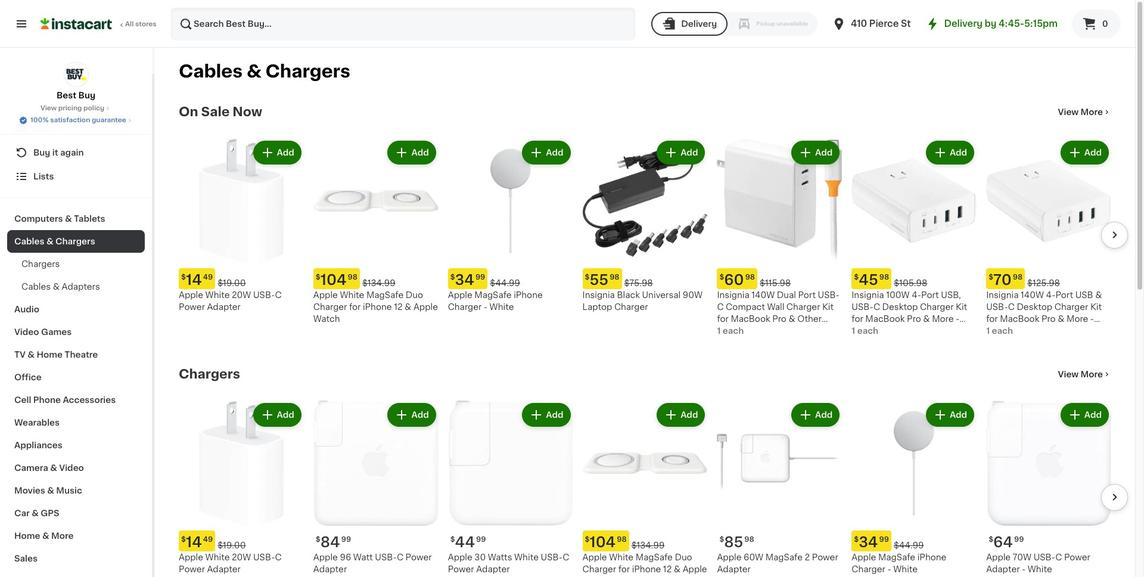 Task type: vqa. For each thing, say whether or not it's contained in the screenshot.
Place your order with peace of mind.
no



Task type: locate. For each thing, give the bounding box(es) containing it.
60w
[[744, 553, 764, 562]]

1 vertical spatial apple magsafe iphone charger - white
[[852, 553, 947, 573]]

0 vertical spatial $ 104 98 $134.99 apple white magsafe duo charger for iphone 12 & apple watch
[[314, 273, 438, 323]]

0 horizontal spatial $ 34 99
[[451, 273, 486, 287]]

2 horizontal spatial port
[[1056, 291, 1074, 299]]

$ inside the $ 45 98
[[855, 274, 859, 281]]

2 view more from the top
[[1059, 370, 1104, 379]]

1 vertical spatial item carousel region
[[179, 396, 1129, 577]]

2 insignia from the left
[[718, 291, 750, 299]]

wearables link
[[7, 411, 145, 434]]

0 horizontal spatial $134.99
[[362, 279, 396, 287]]

1 insignia from the left
[[583, 291, 615, 299]]

$ 14 49 for 84
[[181, 535, 213, 549]]

delivery button
[[652, 12, 728, 36]]

white
[[205, 291, 230, 299], [340, 291, 365, 299], [490, 303, 514, 311], [759, 327, 784, 335], [852, 327, 877, 335], [987, 327, 1011, 335], [205, 553, 230, 562], [515, 553, 539, 562], [609, 553, 634, 562], [894, 565, 918, 573], [1028, 565, 1053, 573]]

$14.49 original price: $19.00 element for $134.99
[[179, 268, 304, 289]]

3 kit from the left
[[1091, 303, 1102, 311]]

cables down computers
[[14, 237, 44, 246]]

2 pro from the left
[[908, 315, 922, 323]]

1 horizontal spatial buy
[[78, 91, 95, 100]]

20w for $134.99
[[232, 291, 251, 299]]

desktop down 100w
[[883, 303, 918, 311]]

product group
[[179, 138, 304, 313], [314, 138, 439, 325], [448, 138, 573, 313], [583, 138, 708, 313], [718, 138, 843, 337], [852, 138, 977, 337], [987, 138, 1112, 337], [179, 401, 304, 575], [314, 401, 439, 575], [448, 401, 573, 575], [583, 401, 708, 577], [718, 401, 843, 577], [852, 401, 977, 575], [987, 401, 1112, 577]]

1 down the $ 45 98
[[852, 327, 856, 335]]

pro down 100w
[[908, 315, 922, 323]]

apple inside apple 96 watt usb-c power adapter
[[314, 553, 338, 562]]

1 $19.00 from the top
[[218, 279, 246, 287]]

& inside insignia 100w 4-port usb, usb-c desktop charger kit for macbook pro & more - white
[[924, 315, 930, 323]]

1 vertical spatial watch
[[583, 577, 609, 577]]

1 horizontal spatial cables & chargers
[[179, 63, 351, 80]]

$ inside $ 84 99
[[316, 536, 321, 543]]

1 horizontal spatial 12
[[664, 565, 672, 573]]

1 apple white 20w usb-c power adapter from the top
[[179, 291, 282, 311]]

tablets
[[74, 215, 105, 223]]

1 horizontal spatial $44.99
[[894, 541, 925, 550]]

3 each from the left
[[992, 327, 1014, 335]]

2 view more link from the top
[[1059, 368, 1112, 380]]

0 horizontal spatial delivery
[[682, 20, 717, 28]]

accessories
[[63, 396, 116, 404]]

theatre
[[65, 351, 98, 359]]

14
[[186, 273, 202, 287], [186, 535, 202, 549]]

cables & chargers down computers & tablets
[[14, 237, 95, 246]]

cables & adapters link
[[7, 275, 145, 298]]

pro inside insignia 140w dual port usb- c compact wall charger kit for macbook pro & other devices - white
[[773, 315, 787, 323]]

0 horizontal spatial 104
[[321, 273, 347, 287]]

$19.00 for 84
[[218, 541, 246, 550]]

view more link for 34
[[1059, 368, 1112, 380]]

1 vertical spatial 104
[[590, 535, 616, 549]]

1 view more from the top
[[1059, 108, 1104, 116]]

insignia inside insignia 140w dual port usb- c compact wall charger kit for macbook pro & other devices - white
[[718, 291, 750, 299]]

camera
[[14, 464, 48, 472]]

2 horizontal spatial 1 each
[[987, 327, 1014, 335]]

watch for rightmost $104.98 original price: $134.99 element
[[583, 577, 609, 577]]

1 each down 70 on the right top
[[987, 327, 1014, 335]]

watch for left $104.98 original price: $134.99 element
[[314, 315, 340, 323]]

Search field
[[172, 8, 635, 39]]

1 vertical spatial 49
[[203, 536, 213, 543]]

99 inside $ 84 99
[[341, 536, 351, 543]]

delivery for delivery
[[682, 20, 717, 28]]

1 vertical spatial $34.99 original price: $44.99 element
[[852, 531, 977, 551]]

more inside the home & more link
[[51, 532, 74, 540]]

desktop inside insignia 100w 4-port usb, usb-c desktop charger kit for macbook pro & more - white
[[883, 303, 918, 311]]

0 vertical spatial 20w
[[232, 291, 251, 299]]

2 horizontal spatial kit
[[1091, 303, 1102, 311]]

1 vertical spatial $ 14 49
[[181, 535, 213, 549]]

view for 104
[[1059, 370, 1079, 379]]

1 macbook from the left
[[731, 315, 771, 323]]

99 for apple 96 watt usb-c power adapter
[[341, 536, 351, 543]]

1 horizontal spatial port
[[922, 291, 939, 299]]

kit inside insignia 100w 4-port usb, usb-c desktop charger kit for macbook pro & more - white
[[956, 303, 968, 311]]

usb-
[[253, 291, 275, 299], [818, 291, 840, 299], [852, 303, 874, 311], [987, 303, 1009, 311], [253, 553, 275, 562], [375, 553, 397, 562], [541, 553, 563, 562], [1034, 553, 1056, 562]]

1 vertical spatial video
[[59, 464, 84, 472]]

1 each from the left
[[723, 327, 744, 335]]

$34.99 original price: $44.99 element
[[448, 268, 573, 289], [852, 531, 977, 551]]

None search field
[[171, 7, 636, 41]]

49 for 84
[[203, 536, 213, 543]]

3 port from the left
[[1056, 291, 1074, 299]]

cables up sale
[[179, 63, 243, 80]]

insignia 140w dual port usb- c compact wall charger kit for macbook pro & other devices - white
[[718, 291, 840, 335]]

0 vertical spatial cables
[[179, 63, 243, 80]]

desktop down $125.98
[[1017, 303, 1053, 311]]

home up sales at the left
[[14, 532, 40, 540]]

computers & tablets link
[[7, 207, 145, 230]]

1 pro from the left
[[773, 315, 787, 323]]

1 port from the left
[[799, 291, 816, 299]]

$55.98 original price: $75.98 element
[[583, 268, 708, 289]]

12
[[394, 303, 403, 311], [664, 565, 672, 573]]

view more link for 45
[[1059, 106, 1112, 118]]

0 vertical spatial 34
[[455, 273, 475, 287]]

1 horizontal spatial watch
[[583, 577, 609, 577]]

view
[[40, 105, 57, 111], [1059, 108, 1079, 116], [1059, 370, 1079, 379]]

1 1 from the left
[[718, 327, 721, 335]]

macbook inside insignia 100w 4-port usb, usb-c desktop charger kit for macbook pro & more - white
[[866, 315, 905, 323]]

1 vertical spatial home
[[14, 532, 40, 540]]

macbook inside insignia 140w dual port usb- c compact wall charger kit for macbook pro & other devices - white
[[731, 315, 771, 323]]

4 insignia from the left
[[987, 291, 1019, 299]]

port for 60
[[799, 291, 816, 299]]

usb- inside apple 96 watt usb-c power adapter
[[375, 553, 397, 562]]

1 horizontal spatial pro
[[908, 315, 922, 323]]

kit inside insignia 140w dual port usb- c compact wall charger kit for macbook pro & other devices - white
[[823, 303, 834, 311]]

4- down $125.98
[[1047, 291, 1056, 299]]

98 inside $ 85 98
[[745, 536, 755, 543]]

0 horizontal spatial 4-
[[912, 291, 922, 299]]

2 $14.49 original price: $19.00 element from the top
[[179, 531, 304, 551]]

port left usb,
[[922, 291, 939, 299]]

1 horizontal spatial $134.99
[[632, 541, 665, 550]]

1 vertical spatial cables & chargers
[[14, 237, 95, 246]]

2 14 from the top
[[186, 535, 202, 549]]

devices
[[718, 327, 751, 335]]

each down 45
[[858, 327, 879, 335]]

item carousel region
[[179, 134, 1129, 348], [179, 396, 1129, 577]]

macbook down compact
[[731, 315, 771, 323]]

$104.98 original price: $134.99 element
[[314, 268, 439, 289], [583, 531, 708, 551]]

1 vertical spatial 14
[[186, 535, 202, 549]]

4- down $105.98
[[912, 291, 922, 299]]

1 horizontal spatial each
[[858, 327, 879, 335]]

pro
[[773, 315, 787, 323], [908, 315, 922, 323], [1042, 315, 1056, 323]]

4- inside insignia 140w 4-port usb & usb-c desktop charger kit for macbook pro & more - white
[[1047, 291, 1056, 299]]

1 horizontal spatial kit
[[956, 303, 968, 311]]

99 inside $ 64 99
[[1015, 536, 1025, 543]]

apple inside apple 70w usb-c power adapter - white
[[987, 553, 1011, 562]]

charger inside insignia 140w dual port usb- c compact wall charger kit for macbook pro & other devices - white
[[787, 303, 821, 311]]

2 140w from the left
[[1021, 291, 1045, 299]]

0 horizontal spatial 1
[[718, 327, 721, 335]]

on sale now
[[179, 106, 262, 118]]

magsafe
[[367, 291, 404, 299], [475, 291, 512, 299], [636, 553, 673, 562], [766, 553, 803, 562], [879, 553, 916, 562]]

1 vertical spatial $ 34 99
[[855, 535, 890, 549]]

$45.98 original price: $105.98 element
[[852, 268, 977, 289]]

1
[[718, 327, 721, 335], [852, 327, 856, 335], [987, 327, 990, 335]]

0 vertical spatial apple white 20w usb-c power adapter
[[179, 291, 282, 311]]

2 vertical spatial cables
[[21, 283, 51, 291]]

each down 70 on the right top
[[992, 327, 1014, 335]]

0 vertical spatial $44.99
[[490, 279, 521, 287]]

pricing
[[58, 105, 82, 111]]

104
[[321, 273, 347, 287], [590, 535, 616, 549]]

buy inside "link"
[[78, 91, 95, 100]]

white inside insignia 100w 4-port usb, usb-c desktop charger kit for macbook pro & more - white
[[852, 327, 877, 335]]

desktop
[[883, 303, 918, 311], [1017, 303, 1053, 311]]

2 $19.00 from the top
[[218, 541, 246, 550]]

each for 45
[[858, 327, 879, 335]]

0 horizontal spatial 34
[[455, 273, 475, 287]]

90w
[[683, 291, 703, 299]]

1 $14.49 original price: $19.00 element from the top
[[179, 268, 304, 289]]

insignia down 60
[[718, 291, 750, 299]]

98 inside the $ 55 98
[[610, 274, 620, 281]]

0 vertical spatial view more link
[[1059, 106, 1112, 118]]

98 inside $ 70 98
[[1013, 274, 1023, 281]]

0 vertical spatial $ 14 49
[[181, 273, 213, 287]]

apple white 20w usb-c power adapter
[[179, 291, 282, 311], [179, 553, 282, 573]]

product group containing 70
[[987, 138, 1112, 337]]

1 horizontal spatial video
[[59, 464, 84, 472]]

1 vertical spatial $134.99
[[632, 541, 665, 550]]

watt
[[353, 553, 373, 562]]

$105.98
[[895, 279, 928, 287]]

0 horizontal spatial pro
[[773, 315, 787, 323]]

pro inside insignia 140w 4-port usb & usb-c desktop charger kit for macbook pro & more - white
[[1042, 315, 1056, 323]]

2 horizontal spatial each
[[992, 327, 1014, 335]]

1 horizontal spatial 1
[[852, 327, 856, 335]]

1 desktop from the left
[[883, 303, 918, 311]]

macbook down $ 70 98
[[1001, 315, 1040, 323]]

1 vertical spatial $104.98 original price: $134.99 element
[[583, 531, 708, 551]]

99 for apple 30 watts white usb-c power adapter
[[476, 536, 486, 543]]

- inside insignia 100w 4-port usb, usb-c desktop charger kit for macbook pro & more - white
[[956, 315, 960, 323]]

0 horizontal spatial each
[[723, 327, 744, 335]]

- inside insignia 140w dual port usb- c compact wall charger kit for macbook pro & other devices - white
[[753, 327, 757, 335]]

3 pro from the left
[[1042, 315, 1056, 323]]

add button
[[254, 142, 300, 163], [389, 142, 435, 163], [524, 142, 570, 163], [658, 142, 704, 163], [793, 142, 839, 163], [928, 142, 974, 163], [1062, 142, 1108, 163], [254, 404, 300, 426], [389, 404, 435, 426], [524, 404, 570, 426], [658, 404, 704, 426], [793, 404, 839, 426], [928, 404, 974, 426], [1062, 404, 1108, 426]]

buy left it
[[33, 148, 50, 157]]

view more for 45
[[1059, 108, 1104, 116]]

best buy logo image
[[63, 62, 89, 87]]

product group containing 84
[[314, 401, 439, 575]]

3 1 from the left
[[987, 327, 990, 335]]

1 horizontal spatial desktop
[[1017, 303, 1053, 311]]

0 horizontal spatial $ 104 98 $134.99 apple white magsafe duo charger for iphone 12 & apple watch
[[314, 273, 438, 323]]

$125.98
[[1028, 279, 1061, 287]]

for
[[349, 303, 361, 311], [718, 315, 729, 323], [852, 315, 864, 323], [987, 315, 998, 323], [619, 565, 630, 573]]

cables up audio
[[21, 283, 51, 291]]

universal
[[642, 291, 681, 299]]

1 vertical spatial $19.00
[[218, 541, 246, 550]]

0 horizontal spatial macbook
[[731, 315, 771, 323]]

white inside insignia 140w 4-port usb & usb-c desktop charger kit for macbook pro & more - white
[[987, 327, 1011, 335]]

99 for apple 70w usb-c power adapter - white
[[1015, 536, 1025, 543]]

pro down $125.98
[[1042, 315, 1056, 323]]

98 for 55
[[610, 274, 620, 281]]

0 vertical spatial 14
[[186, 273, 202, 287]]

1 horizontal spatial delivery
[[945, 19, 983, 28]]

3 macbook from the left
[[1001, 315, 1040, 323]]

1 each for 45
[[852, 327, 879, 335]]

140w
[[752, 291, 775, 299], [1021, 291, 1045, 299]]

0 horizontal spatial $104.98 original price: $134.99 element
[[314, 268, 439, 289]]

cables for cables & adapters link
[[21, 283, 51, 291]]

buy it again link
[[7, 141, 145, 165]]

insignia for 55
[[583, 291, 615, 299]]

view more link
[[1059, 106, 1112, 118], [1059, 368, 1112, 380]]

2 port from the left
[[922, 291, 939, 299]]

$19.00
[[218, 279, 246, 287], [218, 541, 246, 550]]

140w down the $115.98 on the right top of page
[[752, 291, 775, 299]]

1 item carousel region from the top
[[179, 134, 1129, 348]]

macbook inside insignia 140w 4-port usb & usb-c desktop charger kit for macbook pro & more - white
[[1001, 315, 1040, 323]]

$14.49 original price: $19.00 element for 84
[[179, 531, 304, 551]]

macbook
[[731, 315, 771, 323], [866, 315, 905, 323], [1001, 315, 1040, 323]]

$ inside $ 70 98
[[989, 274, 994, 281]]

pro inside insignia 100w 4-port usb, usb-c desktop charger kit for macbook pro & more - white
[[908, 315, 922, 323]]

apple magsafe iphone charger - white
[[448, 291, 543, 311], [852, 553, 947, 573]]

1 each down 45
[[852, 327, 879, 335]]

1 each for 60
[[718, 327, 744, 335]]

0 horizontal spatial buy
[[33, 148, 50, 157]]

power
[[179, 303, 205, 311], [406, 553, 432, 562], [813, 553, 839, 562], [1065, 553, 1091, 562], [179, 565, 205, 573], [448, 565, 474, 573]]

4- inside insignia 100w 4-port usb, usb-c desktop charger kit for macbook pro & more - white
[[912, 291, 922, 299]]

- inside insignia 140w 4-port usb & usb-c desktop charger kit for macbook pro & more - white
[[1091, 315, 1095, 323]]

apple inside apple 60w magsafe 2 power adapter
[[718, 553, 742, 562]]

70w
[[1013, 553, 1032, 562]]

port
[[799, 291, 816, 299], [922, 291, 939, 299], [1056, 291, 1074, 299]]

macbook for 45
[[866, 315, 905, 323]]

1 horizontal spatial chargers link
[[179, 367, 240, 382]]

port right dual
[[799, 291, 816, 299]]

computers
[[14, 215, 63, 223]]

insignia for 45
[[852, 291, 885, 299]]

guarantee
[[92, 117, 126, 123]]

apple white 20w usb-c power adapter for 84
[[179, 553, 282, 573]]

1 vertical spatial $ 104 98 $134.99 apple white magsafe duo charger for iphone 12 & apple watch
[[583, 535, 708, 577]]

kit for 45
[[956, 303, 968, 311]]

1 horizontal spatial 1 each
[[852, 327, 879, 335]]

410 pierce st
[[851, 19, 911, 28]]

buy it again
[[33, 148, 84, 157]]

insignia down 70 on the right top
[[987, 291, 1019, 299]]

port inside insignia 140w dual port usb- c compact wall charger kit for macbook pro & other devices - white
[[799, 291, 816, 299]]

2 desktop from the left
[[1017, 303, 1053, 311]]

home down video games
[[37, 351, 63, 359]]

all stores
[[125, 21, 157, 27]]

0 vertical spatial $34.99 original price: $44.99 element
[[448, 268, 573, 289]]

compact
[[726, 303, 765, 311]]

2 horizontal spatial 1
[[987, 327, 990, 335]]

buy up policy on the top of the page
[[78, 91, 95, 100]]

sales link
[[7, 547, 145, 570]]

$134.99 for rightmost $104.98 original price: $134.99 element
[[632, 541, 665, 550]]

insignia up laptop
[[583, 291, 615, 299]]

apple 70w usb-c power adapter - white
[[987, 553, 1091, 573]]

12 for rightmost $104.98 original price: $134.99 element
[[664, 565, 672, 573]]

1 each down compact
[[718, 327, 744, 335]]

port inside insignia 140w 4-port usb & usb-c desktop charger kit for macbook pro & more - white
[[1056, 291, 1074, 299]]

1 horizontal spatial apple magsafe iphone charger - white
[[852, 553, 947, 573]]

2 kit from the left
[[956, 303, 968, 311]]

34
[[455, 273, 475, 287], [859, 535, 879, 549]]

usb- inside insignia 100w 4-port usb, usb-c desktop charger kit for macbook pro & more - white
[[852, 303, 874, 311]]

each for 70
[[992, 327, 1014, 335]]

3 insignia from the left
[[852, 291, 885, 299]]

insignia inside insignia black universal 90w laptop charger
[[583, 291, 615, 299]]

more
[[1081, 108, 1104, 116], [933, 315, 954, 323], [1067, 315, 1089, 323], [1081, 370, 1104, 379], [51, 532, 74, 540]]

2 20w from the top
[[232, 553, 251, 562]]

2 macbook from the left
[[866, 315, 905, 323]]

2 $ 14 49 from the top
[[181, 535, 213, 549]]

0 horizontal spatial cables & chargers
[[14, 237, 95, 246]]

2 1 from the left
[[852, 327, 856, 335]]

0 vertical spatial $134.99
[[362, 279, 396, 287]]

1 down $ 60 98 on the top of page
[[718, 327, 721, 335]]

1 horizontal spatial 4-
[[1047, 291, 1056, 299]]

-
[[484, 303, 488, 311], [956, 315, 960, 323], [1091, 315, 1095, 323], [753, 327, 757, 335], [888, 565, 892, 573], [1023, 565, 1026, 573]]

port inside insignia 100w 4-port usb, usb-c desktop charger kit for macbook pro & more - white
[[922, 291, 939, 299]]

140w down $125.98
[[1021, 291, 1045, 299]]

98 inside the $ 45 98
[[880, 274, 890, 281]]

3 1 each from the left
[[987, 327, 1014, 335]]

2 horizontal spatial macbook
[[1001, 315, 1040, 323]]

2 49 from the top
[[203, 536, 213, 543]]

pro down 'wall'
[[773, 315, 787, 323]]

c inside apple 96 watt usb-c power adapter
[[397, 553, 404, 562]]

$70.98 original price: $125.98 element
[[987, 268, 1112, 289]]

0 vertical spatial apple magsafe iphone charger - white
[[448, 291, 543, 311]]

product group containing 64
[[987, 401, 1112, 577]]

cables & chargers up now
[[179, 63, 351, 80]]

1 vertical spatial apple white 20w usb-c power adapter
[[179, 553, 282, 573]]

98 for 85
[[745, 536, 755, 543]]

$ 14 49 for $134.99
[[181, 273, 213, 287]]

chargers
[[266, 63, 351, 80], [55, 237, 95, 246], [21, 260, 60, 268], [179, 368, 240, 380]]

1 14 from the top
[[186, 273, 202, 287]]

black
[[617, 291, 640, 299]]

delivery
[[945, 19, 983, 28], [682, 20, 717, 28]]

1 horizontal spatial 34
[[859, 535, 879, 549]]

2 apple white 20w usb-c power adapter from the top
[[179, 553, 282, 573]]

item carousel region for chargers
[[179, 396, 1129, 577]]

wearables
[[14, 419, 60, 427]]

1 each
[[718, 327, 744, 335], [852, 327, 879, 335], [987, 327, 1014, 335]]

usb- inside insignia 140w dual port usb- c compact wall charger kit for macbook pro & other devices - white
[[818, 291, 840, 299]]

delivery inside "button"
[[682, 20, 717, 28]]

1 20w from the top
[[232, 291, 251, 299]]

1 vertical spatial 34
[[859, 535, 879, 549]]

by
[[985, 19, 997, 28]]

1 horizontal spatial $34.99 original price: $44.99 element
[[852, 531, 977, 551]]

each
[[723, 327, 744, 335], [858, 327, 879, 335], [992, 327, 1014, 335]]

0 horizontal spatial kit
[[823, 303, 834, 311]]

1 $ 14 49 from the top
[[181, 273, 213, 287]]

0 vertical spatial 49
[[203, 274, 213, 281]]

0
[[1103, 20, 1109, 28]]

cables
[[179, 63, 243, 80], [14, 237, 44, 246], [21, 283, 51, 291]]

$14.49 original price: $19.00 element
[[179, 268, 304, 289], [179, 531, 304, 551]]

product group containing 44
[[448, 401, 573, 575]]

0 horizontal spatial 1 each
[[718, 327, 744, 335]]

0 vertical spatial chargers link
[[7, 253, 145, 275]]

video up music
[[59, 464, 84, 472]]

34 for left $34.99 original price: $44.99 element
[[455, 273, 475, 287]]

c inside apple 30 watts white usb-c power adapter
[[563, 553, 570, 562]]

2 horizontal spatial pro
[[1042, 315, 1056, 323]]

2 1 each from the left
[[852, 327, 879, 335]]

2 each from the left
[[858, 327, 879, 335]]

1 horizontal spatial $104.98 original price: $134.99 element
[[583, 531, 708, 551]]

insignia inside insignia 140w 4-port usb & usb-c desktop charger kit for macbook pro & more - white
[[987, 291, 1019, 299]]

0 horizontal spatial duo
[[406, 291, 423, 299]]

60
[[725, 273, 744, 287]]

4:45-
[[999, 19, 1025, 28]]

audio link
[[7, 298, 145, 321]]

1 down $ 70 98
[[987, 327, 990, 335]]

insignia inside insignia 100w 4-port usb, usb-c desktop charger kit for macbook pro & more - white
[[852, 291, 885, 299]]

99
[[476, 274, 486, 281], [341, 536, 351, 543], [476, 536, 486, 543], [880, 536, 890, 543], [1015, 536, 1025, 543]]

0 horizontal spatial video
[[14, 328, 39, 336]]

140w inside insignia 140w 4-port usb & usb-c desktop charger kit for macbook pro & more - white
[[1021, 291, 1045, 299]]

0 vertical spatial buy
[[78, 91, 95, 100]]

shop link
[[7, 117, 145, 141]]

140w inside insignia 140w dual port usb- c compact wall charger kit for macbook pro & other devices - white
[[752, 291, 775, 299]]

1 vertical spatial $14.49 original price: $19.00 element
[[179, 531, 304, 551]]

sales
[[14, 555, 38, 563]]

84
[[321, 535, 340, 549]]

1 140w from the left
[[752, 291, 775, 299]]

1 1 each from the left
[[718, 327, 744, 335]]

port left usb
[[1056, 291, 1074, 299]]

0 horizontal spatial apple magsafe iphone charger - white
[[448, 291, 543, 311]]

1 vertical spatial view more
[[1059, 370, 1104, 379]]

video down audio
[[14, 328, 39, 336]]

4- for 45
[[912, 291, 922, 299]]

0 vertical spatial $ 34 99
[[451, 273, 486, 287]]

1 kit from the left
[[823, 303, 834, 311]]

each down compact
[[723, 327, 744, 335]]

1 vertical spatial cables
[[14, 237, 44, 246]]

lists
[[33, 172, 54, 181]]

0 vertical spatial item carousel region
[[179, 134, 1129, 348]]

98 inside $ 60 98
[[746, 274, 755, 281]]

0 vertical spatial view more
[[1059, 108, 1104, 116]]

1 49 from the top
[[203, 274, 213, 281]]

2 item carousel region from the top
[[179, 396, 1129, 577]]

insignia down 45
[[852, 291, 885, 299]]

usb- inside insignia 140w 4-port usb & usb-c desktop charger kit for macbook pro & more - white
[[987, 303, 1009, 311]]

1 horizontal spatial macbook
[[866, 315, 905, 323]]

macbook down 100w
[[866, 315, 905, 323]]

1 4- from the left
[[912, 291, 922, 299]]

1 view more link from the top
[[1059, 106, 1112, 118]]

45
[[859, 273, 879, 287]]

0 horizontal spatial chargers link
[[7, 253, 145, 275]]

1 vertical spatial 12
[[664, 565, 672, 573]]

99 inside $ 44 99
[[476, 536, 486, 543]]

2 4- from the left
[[1047, 291, 1056, 299]]



Task type: describe. For each thing, give the bounding box(es) containing it.
for inside insignia 140w 4-port usb & usb-c desktop charger kit for macbook pro & more - white
[[987, 315, 998, 323]]

charger inside insignia black universal 90w laptop charger
[[615, 303, 648, 311]]

tv & home theatre link
[[7, 343, 145, 366]]

85
[[725, 535, 744, 549]]

audio
[[14, 305, 39, 314]]

70
[[994, 273, 1012, 287]]

appliances
[[14, 441, 62, 450]]

20w for 84
[[232, 553, 251, 562]]

$ 60 98
[[720, 273, 755, 287]]

all stores link
[[41, 7, 157, 41]]

98 for 60
[[746, 274, 755, 281]]

apple magsafe iphone charger - white for left $34.99 original price: $44.99 element
[[448, 291, 543, 311]]

1 for 60
[[718, 327, 721, 335]]

0 horizontal spatial $44.99
[[490, 279, 521, 287]]

cell phone accessories link
[[7, 389, 145, 411]]

100% satisfaction guarantee button
[[19, 113, 133, 125]]

$115.98
[[760, 279, 791, 287]]

30
[[475, 553, 486, 562]]

insignia black universal 90w laptop charger
[[583, 291, 703, 311]]

st
[[901, 19, 911, 28]]

white inside apple 70w usb-c power adapter - white
[[1028, 565, 1053, 573]]

office
[[14, 373, 41, 382]]

$134.99 for left $104.98 original price: $134.99 element
[[362, 279, 396, 287]]

magsafe inside apple 60w magsafe 2 power adapter
[[766, 553, 803, 562]]

usb
[[1076, 291, 1094, 299]]

video games link
[[7, 321, 145, 343]]

0 vertical spatial home
[[37, 351, 63, 359]]

1 vertical spatial $44.99
[[894, 541, 925, 550]]

c inside insignia 140w dual port usb- c compact wall charger kit for macbook pro & other devices - white
[[718, 303, 724, 311]]

0 horizontal spatial $34.99 original price: $44.99 element
[[448, 268, 573, 289]]

usb,
[[942, 291, 962, 299]]

camera & video link
[[7, 457, 145, 479]]

charger inside insignia 100w 4-port usb, usb-c desktop charger kit for macbook pro & more - white
[[921, 303, 954, 311]]

140w for 60
[[752, 291, 775, 299]]

$ 84 99
[[316, 535, 351, 549]]

item carousel region for on sale now
[[179, 134, 1129, 348]]

$ inside $ 60 98
[[720, 274, 725, 281]]

$75.98
[[625, 279, 653, 287]]

2
[[805, 553, 810, 562]]

0 vertical spatial video
[[14, 328, 39, 336]]

98 for 45
[[880, 274, 890, 281]]

0 vertical spatial cables & chargers
[[179, 63, 351, 80]]

adapter inside apple 96 watt usb-c power adapter
[[314, 565, 347, 573]]

tv & home theatre
[[14, 351, 98, 359]]

sale
[[201, 106, 230, 118]]

49 for $134.99
[[203, 274, 213, 281]]

video games
[[14, 328, 72, 336]]

100% satisfaction guarantee
[[30, 117, 126, 123]]

charger inside insignia 140w 4-port usb & usb-c desktop charger kit for macbook pro & more - white
[[1055, 303, 1089, 311]]

140w for 70
[[1021, 291, 1045, 299]]

$ inside the $ 55 98
[[585, 274, 590, 281]]

power inside apple 30 watts white usb-c power adapter
[[448, 565, 474, 573]]

it
[[52, 148, 58, 157]]

power inside apple 96 watt usb-c power adapter
[[406, 553, 432, 562]]

410
[[851, 19, 868, 28]]

games
[[41, 328, 72, 336]]

desktop inside insignia 140w 4-port usb & usb-c desktop charger kit for macbook pro & more - white
[[1017, 303, 1053, 311]]

cell phone accessories
[[14, 396, 116, 404]]

best
[[57, 91, 76, 100]]

apple 30 watts white usb-c power adapter
[[448, 553, 570, 573]]

stores
[[135, 21, 157, 27]]

cell
[[14, 396, 31, 404]]

office link
[[7, 366, 145, 389]]

product group containing 60
[[718, 138, 843, 337]]

for inside insignia 100w 4-port usb, usb-c desktop charger kit for macbook pro & more - white
[[852, 315, 864, 323]]

chargers inside 'link'
[[21, 260, 60, 268]]

98 for 70
[[1013, 274, 1023, 281]]

computers & tablets
[[14, 215, 105, 223]]

more inside insignia 140w 4-port usb & usb-c desktop charger kit for macbook pro & more - white
[[1067, 315, 1089, 323]]

more inside insignia 100w 4-port usb, usb-c desktop charger kit for macbook pro & more - white
[[933, 315, 954, 323]]

pro for 60
[[773, 315, 787, 323]]

view for 55
[[1059, 108, 1079, 116]]

adapter inside apple 70w usb-c power adapter - white
[[987, 565, 1020, 573]]

1 horizontal spatial 104
[[590, 535, 616, 549]]

port for 70
[[1056, 291, 1074, 299]]

c inside apple 70w usb-c power adapter - white
[[1056, 553, 1063, 562]]

view pricing policy link
[[40, 104, 112, 113]]

c inside insignia 100w 4-port usb, usb-c desktop charger kit for macbook pro & more - white
[[874, 303, 881, 311]]

delivery by 4:45-5:15pm link
[[926, 17, 1058, 31]]

14 for 84
[[186, 535, 202, 549]]

best buy
[[57, 91, 95, 100]]

for inside insignia 140w dual port usb- c compact wall charger kit for macbook pro & other devices - white
[[718, 315, 729, 323]]

port for 45
[[922, 291, 939, 299]]

product group containing 45
[[852, 138, 977, 337]]

$19.00 for $134.99
[[218, 279, 246, 287]]

home & more
[[14, 532, 74, 540]]

$ 104 98 $134.99 apple white magsafe duo charger for iphone 12 & apple watch for left $104.98 original price: $134.99 element
[[314, 273, 438, 323]]

each for 60
[[723, 327, 744, 335]]

lists link
[[7, 165, 145, 188]]

410 pierce st button
[[832, 7, 911, 41]]

usb- inside apple 70w usb-c power adapter - white
[[1034, 553, 1056, 562]]

best buy link
[[57, 62, 95, 101]]

5:15pm
[[1025, 19, 1058, 28]]

$ inside $ 85 98
[[720, 536, 725, 543]]

34 for bottommost $34.99 original price: $44.99 element
[[859, 535, 879, 549]]

watts
[[488, 553, 512, 562]]

$ inside $ 44 99
[[451, 536, 455, 543]]

macbook for 60
[[731, 315, 771, 323]]

$ 45 98
[[855, 273, 890, 287]]

on sale now link
[[179, 105, 262, 119]]

cables & chargers link
[[7, 230, 145, 253]]

$ 104 98 $134.99 apple white magsafe duo charger for iphone 12 & apple watch for rightmost $104.98 original price: $134.99 element
[[583, 535, 708, 577]]

64
[[994, 535, 1014, 549]]

0 vertical spatial 104
[[321, 273, 347, 287]]

insignia 100w 4-port usb, usb-c desktop charger kit for macbook pro & more - white
[[852, 291, 968, 335]]

cables for "cables & chargers" link
[[14, 237, 44, 246]]

insignia 140w 4-port usb & usb-c desktop charger kit for macbook pro & more - white
[[987, 291, 1103, 335]]

kit inside insignia 140w 4-port usb & usb-c desktop charger kit for macbook pro & more - white
[[1091, 303, 1102, 311]]

movies & music link
[[7, 479, 145, 502]]

satisfaction
[[50, 117, 90, 123]]

white inside insignia 140w dual port usb- c compact wall charger kit for macbook pro & other devices - white
[[759, 327, 784, 335]]

$ 70 98
[[989, 273, 1023, 287]]

$ inside $ 64 99
[[989, 536, 994, 543]]

product group containing 85
[[718, 401, 843, 577]]

on
[[179, 106, 198, 118]]

55
[[590, 273, 609, 287]]

delivery for delivery by 4:45-5:15pm
[[945, 19, 983, 28]]

usb- inside apple 30 watts white usb-c power adapter
[[541, 553, 563, 562]]

other
[[798, 315, 822, 323]]

0 button
[[1073, 10, 1122, 38]]

100%
[[30, 117, 49, 123]]

car
[[14, 509, 30, 518]]

$ 64 99
[[989, 535, 1025, 549]]

adapter inside apple 60w magsafe 2 power adapter
[[718, 565, 751, 573]]

music
[[56, 487, 82, 495]]

$60.98 original price: $115.98 element
[[718, 268, 843, 289]]

appliances link
[[7, 434, 145, 457]]

insignia for 70
[[987, 291, 1019, 299]]

& inside insignia 140w dual port usb- c compact wall charger kit for macbook pro & other devices - white
[[789, 315, 796, 323]]

14 for $134.99
[[186, 273, 202, 287]]

view more for 34
[[1059, 370, 1104, 379]]

$ 85 98
[[720, 535, 755, 549]]

laptop
[[583, 303, 613, 311]]

power inside apple 70w usb-c power adapter - white
[[1065, 553, 1091, 562]]

1 for 45
[[852, 327, 856, 335]]

shop
[[33, 125, 56, 133]]

adapter inside apple 30 watts white usb-c power adapter
[[477, 565, 510, 573]]

12 for left $104.98 original price: $134.99 element
[[394, 303, 403, 311]]

now
[[233, 106, 262, 118]]

apple white 20w usb-c power adapter for $134.99
[[179, 291, 282, 311]]

c inside insignia 140w 4-port usb & usb-c desktop charger kit for macbook pro & more - white
[[1009, 303, 1015, 311]]

pierce
[[870, 19, 899, 28]]

1 horizontal spatial duo
[[675, 553, 693, 562]]

dual
[[777, 291, 796, 299]]

white inside apple 30 watts white usb-c power adapter
[[515, 553, 539, 562]]

96
[[340, 553, 351, 562]]

product group containing 55
[[583, 138, 708, 313]]

kit for 60
[[823, 303, 834, 311]]

apple 60w magsafe 2 power adapter
[[718, 553, 839, 573]]

1 for 70
[[987, 327, 990, 335]]

movies & music
[[14, 487, 82, 495]]

0 vertical spatial duo
[[406, 291, 423, 299]]

apple inside apple 30 watts white usb-c power adapter
[[448, 553, 473, 562]]

wall
[[768, 303, 785, 311]]

4- for 70
[[1047, 291, 1056, 299]]

camera & video
[[14, 464, 84, 472]]

- inside apple 70w usb-c power adapter - white
[[1023, 565, 1026, 573]]

1 each for 70
[[987, 327, 1014, 335]]

power inside apple 60w magsafe 2 power adapter
[[813, 553, 839, 562]]

again
[[60, 148, 84, 157]]

pro for 45
[[908, 315, 922, 323]]

1 vertical spatial chargers link
[[179, 367, 240, 382]]

100w
[[887, 291, 910, 299]]

instacart logo image
[[41, 17, 112, 31]]

service type group
[[652, 12, 818, 36]]

car & gps
[[14, 509, 59, 518]]

apple magsafe iphone charger - white for bottommost $34.99 original price: $44.99 element
[[852, 553, 947, 573]]

phone
[[33, 396, 61, 404]]

insignia for 60
[[718, 291, 750, 299]]

movies
[[14, 487, 45, 495]]



